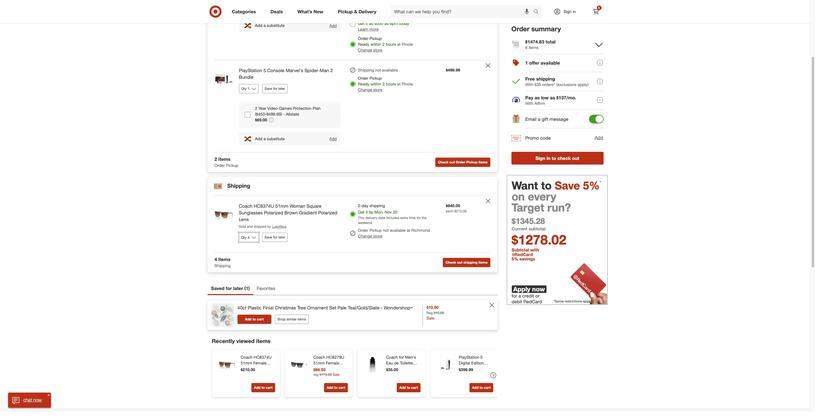 Task type: vqa. For each thing, say whether or not it's contained in the screenshot.
Fl
yes



Task type: locate. For each thing, give the bounding box(es) containing it.
change inside order pickup not available at richmond change store
[[358, 234, 372, 239]]

allstate
[[286, 111, 299, 116]]

at inside order pickup not available at richmond change store
[[407, 228, 410, 233]]

1 vertical spatial get
[[358, 21, 365, 26]]

cart for coach hc8374u 51mm female square sunglasses polarized
[[266, 386, 273, 390]]

add to cart down plastic
[[245, 317, 264, 321]]

store down shipping not available
[[373, 87, 383, 92]]

1 change from the top
[[358, 48, 372, 52]]

for
[[273, 8, 277, 12], [273, 86, 277, 91], [417, 216, 421, 220], [273, 235, 277, 239], [226, 286, 232, 291], [512, 293, 517, 299], [399, 355, 404, 360]]

sunglasses inside the coach hc8374u 51mm woman square sunglasses polarized brown gradient polarized lens sold and shipped by luxottica
[[239, 210, 263, 216]]

to down coach hc8374u 51mm female square sunglasses polarized link
[[261, 386, 265, 390]]

1 vertical spatial now
[[33, 397, 42, 403]]

2 substitute from the top
[[267, 136, 285, 141]]

add inside 40ct plastic finial christmas tree ornament set pale teal/gold/slate - wondershop™ list item
[[245, 317, 252, 321]]

free shipping with $35 orders* (exclusions apply)
[[526, 76, 589, 87]]

1 left offer at the top of page
[[526, 60, 528, 66]]

at down shipping not available
[[397, 81, 401, 86]]

cart inside $399.99 add to cart
[[484, 386, 491, 390]]

1 horizontal spatial female
[[326, 361, 339, 366]]

coach for coach for men's eau de toilette perfume travel spray - 0.5 fl oz - ulta beauty
[[386, 355, 398, 360]]

female for square
[[253, 361, 266, 366]]

2 with from the top
[[526, 101, 534, 106]]

coach for men's eau de toilette perfume travel spray - 0.5 fl oz - ulta beauty image
[[362, 354, 383, 375], [362, 354, 383, 375]]

add a substitute down the $69.00
[[255, 136, 285, 141]]

add to cart down $173.00
[[327, 386, 345, 390]]

0 vertical spatial within
[[371, 42, 381, 47]]

playstation
[[239, 68, 262, 73], [459, 355, 479, 360]]

1 vertical spatial change
[[358, 87, 372, 92]]

playstation inside "playstation 5 console marvel's spider-man 2 bundle"
[[239, 68, 262, 73]]

2 store from the top
[[373, 87, 383, 92]]

0 vertical spatial change store button
[[358, 47, 383, 53]]

51mm up brown
[[275, 203, 289, 209]]

men's
[[405, 355, 416, 360]]

coach hc8374u 51mm female square sunglasses polarized image
[[217, 354, 237, 375], [217, 354, 237, 375]]

shipping for day
[[370, 203, 385, 208]]

polarized
[[264, 210, 283, 216], [318, 210, 338, 216], [241, 378, 257, 383]]

order pickup not available at richmond change store
[[358, 228, 430, 239]]

cart right the 4.
[[411, 386, 418, 390]]

redcard inside apply now for a credit or debit redcard
[[524, 299, 542, 304]]

cart inside the $210.00 add to cart
[[266, 386, 273, 390]]

0 horizontal spatial 6
[[526, 45, 528, 50]]

pickup inside button
[[467, 160, 478, 164]]

cart item ready to fulfill group for 2
[[208, 60, 497, 152]]

what's new
[[298, 9, 323, 14]]

1 vertical spatial not
[[383, 228, 389, 233]]

2 vertical spatial store
[[373, 234, 383, 239]]

1 vertical spatial sign
[[536, 155, 546, 161]]

sign inside button
[[536, 155, 546, 161]]

1 vertical spatial save for later
[[265, 86, 285, 91]]

1 horizontal spatial 5
[[480, 355, 483, 360]]

pinole for store pickup option
[[402, 81, 413, 86]]

1 add a substitute from the top
[[255, 23, 285, 28]]

0 horizontal spatial add to cart
[[245, 317, 264, 321]]

change for store pickup option
[[358, 87, 372, 92]]

not
[[375, 68, 381, 72], [383, 228, 389, 233]]

1 vertical spatial delivery
[[378, 15, 392, 20]]

to down plastic
[[253, 317, 256, 321]]

1 vertical spatial $210.00
[[241, 367, 255, 372]]

3 get from the top
[[358, 210, 365, 214]]

code
[[541, 135, 551, 141]]

1
[[526, 60, 528, 66], [246, 286, 248, 291]]

get inside same day delivery with shipt get it as soon as 6pm today learn more
[[358, 21, 365, 26]]

weekend.
[[358, 221, 373, 225]]

order inside 2 items order pickup
[[215, 163, 225, 168]]

and
[[247, 224, 253, 229]]

1 substitute from the top
[[267, 23, 285, 28]]

2 vertical spatial available
[[390, 228, 406, 233]]

nov inside 2-day shipping get it by mon, nov 20 this delivery date includes extra time for the weekend.
[[385, 210, 392, 214]]

1 vertical spatial nov
[[385, 210, 392, 214]]

2 vertical spatial change store button
[[358, 233, 383, 239]]

2 vertical spatial at
[[407, 228, 410, 233]]

1 store from the top
[[373, 48, 383, 52]]

debit
[[512, 299, 522, 304]]

)
[[248, 286, 250, 291]]

out inside check out shipping items button
[[457, 260, 463, 265]]

shop
[[277, 317, 286, 321]]

order pickup ready within 2 hours at pinole change store for store pickup radio
[[358, 36, 413, 52]]

by right the 'order'
[[385, 8, 389, 12]]

2 save for later from the top
[[265, 86, 285, 91]]

delivery for day
[[378, 15, 392, 20]]

delivery up same
[[359, 9, 377, 14]]

cart for playstation 5 digital edition console
[[484, 386, 491, 390]]

cart item ready to fulfill group containing playstation 5 console marvel's spider-man 2 bundle
[[208, 60, 497, 152]]

1 vertical spatial at
[[397, 81, 401, 86]]

sign for sign in
[[564, 9, 572, 14]]

1 vertical spatial console
[[459, 366, 474, 371]]

1 horizontal spatial in
[[573, 9, 576, 14]]

available
[[541, 60, 560, 66], [382, 68, 398, 72], [390, 228, 406, 233]]

3 save for later button from the top
[[262, 233, 288, 242]]

$86.50 reg $173.00 sale
[[313, 367, 340, 377]]

coach down viewed
[[241, 355, 253, 360]]

hc8374u up the $210.00 add to cart
[[254, 355, 271, 360]]

not available radio
[[350, 230, 356, 236]]

add to cart button for coach for men's eau de toilette perfume travel spray - 0.5 fl oz - ulta beauty
[[397, 383, 421, 392]]

save up run? in the right of the page
[[555, 179, 580, 192]]

save for 3rd save for later button from the top of the page
[[265, 235, 272, 239]]

sunglasses inside coach hc8374u 51mm female square sunglasses polarized
[[241, 372, 262, 377]]

2 horizontal spatial out
[[572, 155, 580, 161]]

0 vertical spatial at
[[397, 42, 401, 47]]

change store button right store pickup option
[[358, 87, 383, 93]]

sunglasses inside coach hc8279u 51mm female rectangle sunglasses
[[313, 372, 334, 377]]

at for store pickup radio
[[397, 42, 401, 47]]

1 with from the top
[[526, 82, 534, 87]]

add to cart button
[[237, 315, 271, 324], [251, 383, 275, 392], [324, 383, 348, 392], [397, 383, 421, 392], [470, 383, 493, 392]]

in
[[573, 9, 576, 14], [547, 155, 551, 161]]

at left richmond
[[407, 228, 410, 233]]

coach inside the coach for men's eau de toilette perfume travel spray - 0.5 fl oz - ulta beauty
[[386, 355, 398, 360]]

0 vertical spatial sign
[[564, 9, 572, 14]]

coach hc8279u 51mm female rectangle sunglasses
[[313, 355, 344, 377]]

square inside coach hc8374u 51mm female square sunglasses polarized
[[241, 366, 254, 371]]

2 change store button from the top
[[358, 87, 383, 93]]

$210.00 down $840.00
[[455, 209, 467, 213]]

1 save for later from the top
[[265, 8, 285, 12]]

playstation 5 digital edition console image
[[435, 354, 455, 375], [435, 354, 455, 375]]

get up learn
[[358, 21, 365, 26]]

store down date
[[373, 234, 383, 239]]

1 vertical spatial hc8374u
[[254, 355, 271, 360]]

sale inside $10.50 reg $15.00 sale
[[427, 316, 435, 321]]

add inside the $210.00 add to cart
[[254, 386, 260, 390]]

sunglasses for coach hc8279u 51mm female rectangle sunglasses
[[313, 372, 334, 377]]

0 horizontal spatial not
[[375, 68, 381, 72]]

within for store pickup option
[[371, 81, 381, 86]]

5 inside "playstation 5 console marvel's spider-man 2 bundle"
[[264, 68, 266, 73]]

eau
[[386, 361, 393, 366]]

square inside the coach hc8374u 51mm woman square sunglasses polarized brown gradient polarized lens sold and shipped by luxottica
[[307, 203, 322, 209]]

console inside 'playstation 5 digital edition console'
[[459, 366, 474, 371]]

learn more button
[[358, 26, 379, 32]]

gradient
[[299, 210, 317, 216]]

ready right store pickup option
[[358, 81, 370, 86]]

luxottica link
[[272, 224, 286, 229]]

as left 6pm
[[385, 21, 389, 26]]

it up learn more button
[[366, 21, 368, 26]]

a inside apply now for a credit or debit redcard
[[519, 293, 521, 299]]

0 vertical spatial shipping
[[358, 68, 374, 72]]

later down "playstation 5 console marvel's spider-man 2 bundle"
[[278, 86, 285, 91]]

51mm up the $210.00 add to cart
[[241, 361, 252, 366]]

1 change store button from the top
[[358, 47, 383, 53]]

order inside order pickup not available at richmond change store
[[358, 228, 369, 233]]

de
[[394, 361, 399, 366]]

hours down shipping not available
[[386, 81, 396, 86]]

1 vertical spatial sale
[[333, 372, 340, 377]]

substitute down deals
[[267, 23, 285, 28]]

4.
[[404, 381, 408, 386]]

it inside same day delivery with shipt get it as soon as 6pm today learn more
[[366, 21, 368, 26]]

change down shipping not available
[[358, 87, 372, 92]]

in left 6 link
[[573, 9, 576, 14]]

available for 1 offer available
[[541, 60, 560, 66]]

rectangle
[[313, 366, 332, 371]]

now right apply on the right bottom
[[532, 285, 545, 293]]

5 for console
[[264, 68, 266, 73]]

3 store from the top
[[373, 234, 383, 239]]

by up delivery
[[369, 210, 374, 214]]

51mm inside the coach hc8374u 51mm woman square sunglasses polarized brown gradient polarized lens sold and shipped by luxottica
[[275, 203, 289, 209]]

add to cart button down $399.99
[[470, 383, 493, 392]]

cart for coach for men's eau de toilette perfume travel spray - 0.5 fl oz - ulta beauty
[[411, 386, 418, 390]]

0 vertical spatial 5%
[[583, 179, 600, 192]]

ready for store pickup option
[[358, 81, 370, 86]]

2 female from the left
[[326, 361, 339, 366]]

every
[[528, 190, 557, 203]]

nov inside 'get it by sat, nov 18 when you order by 12:00pm tomorrow'
[[383, 2, 390, 7]]

2-day shipping get it by mon, nov 20 this delivery date includes extra time for the weekend.
[[358, 203, 427, 225]]

redcard down $1278.02
[[515, 252, 533, 257]]

hc8374u up the shipped
[[254, 203, 274, 209]]

1 female from the left
[[253, 361, 266, 366]]

console inside "playstation 5 console marvel's spider-man 2 bundle"
[[267, 68, 285, 73]]

cart item ready to fulfill group containing coach hc8374u 51mm woman square sunglasses polarized brown gradient polarized lens
[[208, 196, 497, 253]]

3 change store button from the top
[[358, 233, 383, 239]]

2 pinole from the top
[[402, 81, 413, 86]]

get up this at the bottom of the page
[[358, 210, 365, 214]]

0 vertical spatial order pickup ready within 2 hours at pinole change store
[[358, 36, 413, 52]]

out inside check out order pickup items button
[[450, 160, 455, 164]]

sale down reg
[[427, 316, 435, 321]]

playstation up digital
[[459, 355, 479, 360]]

$210.00 down viewed
[[241, 367, 255, 372]]

out inside sign in to check out button
[[572, 155, 580, 161]]

hc8374u inside the coach hc8374u 51mm woman square sunglasses polarized brown gradient polarized lens sold and shipped by luxottica
[[254, 203, 274, 209]]

add to cart button down beauty in the bottom left of the page
[[397, 383, 421, 392]]

coach inside the coach hc8374u 51mm woman square sunglasses polarized brown gradient polarized lens sold and shipped by luxottica
[[239, 203, 253, 209]]

cart down coach hc8374u 51mm female square sunglasses polarized link
[[266, 386, 273, 390]]

51mm inside coach hc8374u 51mm female square sunglasses polarized
[[241, 361, 252, 366]]

2 cart item ready to fulfill group from the top
[[208, 60, 497, 152]]

ready
[[358, 42, 370, 47], [358, 81, 370, 86]]

summary
[[532, 25, 561, 33]]

1 vertical spatial it
[[366, 21, 368, 26]]

to inside 40ct plastic finial christmas tree ornament set pale teal/gold/slate - wondershop™ list item
[[253, 317, 256, 321]]

playstation up bundle
[[239, 68, 262, 73]]

get inside 2-day shipping get it by mon, nov 20 this delivery date includes extra time for the weekend.
[[358, 210, 365, 214]]

0 vertical spatial add to cart
[[245, 317, 264, 321]]

What can we help you find? suggestions appear below search field
[[391, 5, 535, 18]]

female inside coach hc8374u 51mm female square sunglasses polarized
[[253, 361, 266, 366]]

order pickup ready within 2 hours at pinole change store down shipping not available
[[358, 76, 413, 92]]

$10.50 reg $15.00 sale
[[427, 305, 444, 321]]

2 vertical spatial cart item ready to fulfill group
[[208, 196, 497, 253]]

order
[[512, 25, 530, 33], [358, 36, 369, 41], [358, 76, 369, 81], [456, 160, 466, 164], [215, 163, 225, 168], [358, 228, 369, 233]]

1 vertical spatial add to cart
[[327, 386, 345, 390]]

playstation for playstation 5 console marvel's spider-man 2 bundle
[[239, 68, 262, 73]]

$399.99 add to cart
[[459, 367, 491, 390]]

1 horizontal spatial 51mm
[[275, 203, 289, 209]]

1 horizontal spatial console
[[459, 366, 474, 371]]

apply)
[[578, 82, 589, 87]]

playstation inside 'playstation 5 digital edition console'
[[459, 355, 479, 360]]

coach for men's eau de toilette perfume travel spray - 0.5 fl oz - ulta beauty
[[386, 355, 417, 383]]

2 order pickup ready within 2 hours at pinole change store from the top
[[358, 76, 413, 92]]

0 vertical spatial sale
[[427, 316, 435, 321]]

sign in
[[564, 9, 576, 14]]

coach for coach hc8374u 51mm woman square sunglasses polarized brown gradient polarized lens sold and shipped by luxottica
[[239, 203, 253, 209]]

ulta
[[386, 378, 393, 383]]

1 horizontal spatial with
[[531, 247, 539, 253]]

1 left the favorites
[[246, 286, 248, 291]]

$210.00
[[455, 209, 467, 213], [241, 367, 255, 372]]

$499.99)
[[267, 111, 282, 116]]

51mm for coach hc8279u 51mm female rectangle sunglasses
[[313, 361, 325, 366]]

cart item ready to fulfill group containing get it by sat, nov 18
[[208, 0, 497, 60]]

now inside apply now for a credit or debit redcard
[[532, 285, 545, 293]]

playstation 5 console marvel's spider-man 2 bundle
[[239, 68, 333, 80]]

0 vertical spatial pinole
[[402, 42, 413, 47]]

0 vertical spatial get
[[358, 2, 365, 7]]

0 vertical spatial hours
[[386, 42, 396, 47]]

affirm
[[535, 101, 545, 106]]

0 vertical spatial nov
[[383, 2, 390, 7]]

polarized inside coach hc8374u 51mm female square sunglasses polarized
[[241, 378, 257, 383]]

Store pickup radio
[[350, 41, 356, 47]]

0 vertical spatial square
[[307, 203, 322, 209]]

by inside 2-day shipping get it by mon, nov 20 this delivery date includes extra time for the weekend.
[[369, 210, 374, 214]]

store for change store button associated with store pickup radio
[[373, 48, 383, 52]]

console left marvel's
[[267, 68, 285, 73]]

redcard
[[515, 252, 533, 257], [524, 299, 542, 304]]

2 vertical spatial save for later button
[[262, 233, 288, 242]]

2 inside 2 year video games protection plan ($450-$499.99) - allstate
[[255, 106, 257, 111]]

orders*
[[542, 82, 556, 87]]

None radio
[[350, 1, 356, 7]]

coach hc8374u 51mm woman square sunglasses polarized brown gradient polarized lens image
[[212, 203, 235, 226]]

0 horizontal spatial polarized
[[241, 378, 257, 383]]

1 horizontal spatial not
[[383, 228, 389, 233]]

items inside 4 items shipping
[[218, 257, 231, 262]]

travel
[[403, 366, 413, 371]]

with inside pay as low as $137/mo. with affirm
[[526, 101, 534, 106]]

5 inside 'playstation 5 digital edition console'
[[480, 355, 483, 360]]

cart inside 40ct plastic finial christmas tree ornament set pale teal/gold/slate - wondershop™ list item
[[257, 317, 264, 321]]

add to cart button for coach hc8279u 51mm female rectangle sunglasses
[[324, 383, 348, 392]]

change store button down weekend.
[[358, 233, 383, 239]]

save for later for second save for later button from the bottom of the page
[[265, 86, 285, 91]]

substitute down the $69.00
[[267, 136, 285, 141]]

1 horizontal spatial square
[[307, 203, 322, 209]]

save up the video
[[265, 86, 272, 91]]

1 vertical spatial hours
[[386, 81, 396, 86]]

video
[[268, 106, 278, 111]]

cart item ready to fulfill group
[[208, 0, 497, 60], [208, 60, 497, 152], [208, 196, 497, 253]]

2 hours from the top
[[386, 81, 396, 86]]

sign in to check out
[[536, 155, 580, 161]]

delivery up soon
[[378, 15, 392, 20]]

delivery inside same day delivery with shipt get it as soon as 6pm today learn more
[[378, 15, 392, 20]]

it down day
[[366, 210, 368, 214]]

order pickup ready within 2 hours at pinole change store down more
[[358, 36, 413, 52]]

available for shipping not available
[[382, 68, 398, 72]]

1 inside button
[[526, 60, 528, 66]]

subtotal
[[512, 247, 529, 253]]

with down the free
[[526, 82, 534, 87]]

0 vertical spatial check
[[438, 160, 449, 164]]

it inside 'get it by sat, nov 18 when you order by 12:00pm tomorrow'
[[366, 2, 368, 7]]

shipping inside 2-day shipping get it by mon, nov 20 this delivery date includes extra time for the weekend.
[[370, 203, 385, 208]]

nov left the 18
[[383, 2, 390, 7]]

by right the shipped
[[267, 224, 271, 229]]

2 it from the top
[[366, 21, 368, 26]]

cart inside $35.00 add to cart
[[411, 386, 418, 390]]

2 horizontal spatial shipping
[[536, 76, 555, 82]]

coach up eau
[[386, 355, 398, 360]]

get up when
[[358, 2, 365, 7]]

savings
[[520, 256, 535, 262]]

gift
[[542, 116, 549, 122]]

coach inside coach hc8374u 51mm female square sunglasses polarized
[[241, 355, 253, 360]]

add to cart for add to cart button corresponding to coach hc8279u 51mm female rectangle sunglasses
[[327, 386, 345, 390]]

0 vertical spatial 1
[[526, 60, 528, 66]]

square up 'gradient'
[[307, 203, 322, 209]]

51mm
[[275, 203, 289, 209], [241, 361, 252, 366], [313, 361, 325, 366]]

6pm
[[390, 21, 398, 26]]

None radio
[[350, 21, 356, 27], [350, 67, 356, 73], [350, 211, 356, 217], [350, 21, 356, 27], [350, 67, 356, 73], [350, 211, 356, 217]]

in inside sign in to check out button
[[547, 155, 551, 161]]

sign down promo code
[[536, 155, 546, 161]]

hours down 6pm
[[386, 42, 396, 47]]

now
[[532, 285, 545, 293], [33, 397, 42, 403]]

0 vertical spatial ready
[[358, 42, 370, 47]]

it up when
[[366, 2, 368, 7]]

change store button for store pickup option
[[358, 87, 383, 93]]

in for sign in to check out
[[547, 155, 551, 161]]

coach up lens
[[239, 203, 253, 209]]

store up shipping not available
[[373, 48, 383, 52]]

to left check
[[552, 155, 557, 161]]

out
[[572, 155, 580, 161], [450, 160, 455, 164], [457, 260, 463, 265]]

change store button right store pickup radio
[[358, 47, 383, 53]]

1 cart item ready to fulfill group from the top
[[208, 0, 497, 60]]

coach up rectangle
[[313, 355, 325, 360]]

0 horizontal spatial shipping
[[370, 203, 385, 208]]

3 it from the top
[[366, 210, 368, 214]]

raisin bran breakfast cereal - 24oz - kellogg's image
[[212, 0, 235, 18]]

the
[[422, 216, 427, 220]]

check for playstation 5 console marvel's spider-man 2 bundle
[[438, 160, 449, 164]]

0 horizontal spatial in
[[547, 155, 551, 161]]

games
[[279, 106, 292, 111]]

check out shipping items
[[446, 260, 488, 265]]

later down luxottica in the left bottom of the page
[[278, 235, 285, 239]]

console down digital
[[459, 366, 474, 371]]

check out order pickup items button
[[436, 158, 490, 167]]

18
[[391, 2, 396, 7]]

1 horizontal spatial polarized
[[264, 210, 283, 216]]

2 within from the top
[[371, 81, 381, 86]]

sign in link
[[549, 5, 585, 18]]

51mm up $86.50
[[313, 361, 325, 366]]

a left gift
[[538, 116, 541, 122]]

coach hc8279u 51mm female rectangle sunglasses link
[[313, 354, 347, 377]]

1 horizontal spatial out
[[457, 260, 463, 265]]

square for female
[[241, 366, 254, 371]]

1 hours from the top
[[386, 42, 396, 47]]

1 vertical spatial substitute
[[267, 136, 285, 141]]

playstation 5 console marvel's spider-man 2 bundle link
[[239, 67, 341, 80]]

2 vertical spatial shipping
[[464, 260, 478, 265]]

0 horizontal spatial out
[[450, 160, 455, 164]]

within for store pickup radio
[[371, 42, 381, 47]]

with
[[394, 15, 401, 20], [531, 247, 539, 253]]

0 vertical spatial save for later
[[265, 8, 285, 12]]

with down pay
[[526, 101, 534, 106]]

$840.00 each $210.00
[[446, 203, 467, 213]]

2 change from the top
[[358, 87, 372, 92]]

pickup
[[338, 9, 353, 14], [370, 36, 382, 41], [370, 76, 382, 81], [467, 160, 478, 164], [226, 163, 238, 168], [370, 228, 382, 233]]

coach for coach hc8374u 51mm female square sunglasses polarized
[[241, 355, 253, 360]]

to down beauty in the bottom left of the page
[[407, 386, 410, 390]]

2 save for later button from the top
[[262, 84, 288, 93]]

3 save for later from the top
[[265, 235, 285, 239]]

add to cart inside 40ct plastic finial christmas tree ornament set pale teal/gold/slate - wondershop™ list item
[[245, 317, 264, 321]]

1 vertical spatial change store button
[[358, 87, 383, 93]]

1 horizontal spatial shipping
[[464, 260, 478, 265]]

3 cart item ready to fulfill group from the top
[[208, 196, 497, 253]]

to down "edition"
[[480, 386, 483, 390]]

in left check
[[547, 155, 551, 161]]

hc8279u
[[326, 355, 344, 360]]

1 vertical spatial square
[[241, 366, 254, 371]]

shipping for out
[[464, 260, 478, 265]]

this
[[358, 216, 365, 220]]

change
[[358, 48, 372, 52], [358, 87, 372, 92], [358, 234, 372, 239]]

0 vertical spatial 5
[[264, 68, 266, 73]]

1 within from the top
[[371, 42, 381, 47]]

to inside $35.00 add to cart
[[407, 386, 410, 390]]

1 it from the top
[[366, 2, 368, 7]]

playstation 5 console marvel&#39;s spider-man 2 bundle image
[[212, 67, 235, 90]]

add inside $399.99 add to cart
[[472, 386, 479, 390]]

subtotal
[[529, 226, 546, 231]]

1 vertical spatial store
[[373, 87, 383, 92]]

1 vertical spatial with
[[526, 101, 534, 106]]

female up the $210.00 add to cart
[[253, 361, 266, 366]]

save right "categories" link
[[265, 8, 272, 12]]

as
[[369, 21, 373, 26], [385, 21, 389, 26], [535, 95, 540, 100], [550, 95, 555, 100]]

delivery inside pickup & delivery link
[[359, 9, 377, 14]]

0 vertical spatial store
[[373, 48, 383, 52]]

items inside 40ct plastic finial christmas tree ornament set pale teal/gold/slate - wondershop™ list item
[[298, 317, 306, 321]]

to right "want"
[[541, 179, 552, 192]]

luxottica
[[272, 224, 286, 229]]

hc8374u
[[254, 203, 274, 209], [254, 355, 271, 360]]

later left what's
[[278, 8, 285, 12]]

1 horizontal spatial 5%
[[583, 179, 600, 192]]

1 get from the top
[[358, 2, 365, 7]]

0 horizontal spatial sale
[[333, 372, 340, 377]]

1 vertical spatial 6
[[526, 45, 528, 50]]

1 vertical spatial order pickup ready within 2 hours at pinole change store
[[358, 76, 413, 92]]

1 hc8374u from the top
[[254, 203, 274, 209]]

1 pinole from the top
[[402, 42, 413, 47]]

0 horizontal spatial square
[[241, 366, 254, 371]]

cart down the playstation 5 digital edition console link
[[484, 386, 491, 390]]

coach inside coach hc8279u 51mm female rectangle sunglasses
[[313, 355, 325, 360]]

3 change from the top
[[358, 234, 372, 239]]

0 vertical spatial change
[[358, 48, 372, 52]]

0 vertical spatial with
[[394, 15, 401, 20]]

$1345.28 current subtotal $1278.02
[[512, 216, 567, 248]]

at down 6pm
[[397, 42, 401, 47]]

1 horizontal spatial now
[[532, 285, 545, 293]]

coach hc8279u 51mm female rectangle sunglasses image
[[290, 354, 310, 375], [290, 354, 310, 375]]

1 horizontal spatial playstation
[[459, 355, 479, 360]]

playstation for playstation 5 digital edition console
[[459, 355, 479, 360]]

51mm inside coach hc8279u 51mm female rectangle sunglasses
[[313, 361, 325, 366]]

$137/mo.
[[557, 95, 577, 100]]

1 horizontal spatial sale
[[427, 316, 435, 321]]

add a substitute down deals
[[255, 23, 285, 28]]

1 vertical spatial pinole
[[402, 81, 413, 86]]

1 horizontal spatial add to cart
[[327, 386, 345, 390]]

*some restrictions apply.
[[554, 299, 592, 304]]

0 vertical spatial available
[[541, 60, 560, 66]]

at for store pickup option
[[397, 81, 401, 86]]

for inside the coach for men's eau de toilette perfume travel spray - 0.5 fl oz - ulta beauty
[[399, 355, 404, 360]]

add to cart button down coach hc8374u 51mm female square sunglasses polarized link
[[251, 383, 275, 392]]

in inside the sign in link
[[573, 9, 576, 14]]

1 vertical spatial add a substitute
[[255, 136, 285, 141]]

available inside button
[[541, 60, 560, 66]]

hc8374u inside coach hc8374u 51mm female square sunglasses polarized
[[254, 355, 271, 360]]

add to cart button down $173.00
[[324, 383, 348, 392]]

change right not available option
[[358, 234, 372, 239]]

*some
[[554, 299, 564, 304]]

now inside button
[[33, 397, 42, 403]]

1 vertical spatial redcard
[[524, 299, 542, 304]]

1 horizontal spatial 6
[[599, 6, 600, 10]]

square down viewed
[[241, 366, 254, 371]]

nov
[[383, 2, 390, 7], [385, 210, 392, 214]]

0 vertical spatial playstation
[[239, 68, 262, 73]]

to down $86.50 reg $173.00 sale
[[334, 386, 338, 390]]

time
[[409, 216, 416, 220]]

apply
[[514, 285, 531, 293]]

sale right $173.00
[[333, 372, 340, 377]]

save for later for first save for later button from the top
[[265, 8, 285, 12]]

1 order pickup ready within 2 hours at pinole change store from the top
[[358, 36, 413, 52]]

0 horizontal spatial 5%
[[512, 256, 519, 262]]

shipping inside button
[[464, 260, 478, 265]]

on every target run?
[[512, 190, 571, 214]]

playstation 5 digital edition console
[[459, 355, 484, 371]]

female down 'hc8279u'
[[326, 361, 339, 366]]

affirm image
[[512, 96, 521, 105], [512, 97, 520, 102]]

2 vertical spatial save for later
[[265, 235, 285, 239]]

substitute
[[267, 23, 285, 28], [267, 136, 285, 141]]

2 get from the top
[[358, 21, 365, 26]]

save down the shipped
[[265, 235, 272, 239]]

chat now button
[[8, 393, 51, 408]]

0 horizontal spatial with
[[394, 15, 401, 20]]

1 ready from the top
[[358, 42, 370, 47]]

2 add a substitute from the top
[[255, 136, 285, 141]]

0 horizontal spatial playstation
[[239, 68, 262, 73]]

within down shipping not available
[[371, 81, 381, 86]]

0 vertical spatial in
[[573, 9, 576, 14]]

shop similar items
[[277, 317, 306, 321]]

0 vertical spatial shipping
[[536, 76, 555, 82]]

sale inside $86.50 reg $173.00 sale
[[333, 372, 340, 377]]

0 horizontal spatial delivery
[[359, 9, 377, 14]]

1 vertical spatial save for later button
[[262, 84, 288, 93]]

sign left 6 link
[[564, 9, 572, 14]]

pickup & delivery
[[338, 9, 377, 14]]

1 vertical spatial playstation
[[459, 355, 479, 360]]

4
[[215, 257, 217, 262]]

female inside coach hc8279u 51mm female rectangle sunglasses
[[326, 361, 339, 366]]

2 hc8374u from the top
[[254, 355, 271, 360]]

cart
[[257, 317, 264, 321], [266, 386, 273, 390], [339, 386, 345, 390], [411, 386, 418, 390], [484, 386, 491, 390]]

2 ready from the top
[[358, 81, 370, 86]]

0 vertical spatial cart item ready to fulfill group
[[208, 0, 497, 60]]

now right chat
[[33, 397, 42, 403]]

2 vertical spatial it
[[366, 210, 368, 214]]



Task type: describe. For each thing, give the bounding box(es) containing it.
2 items order pickup
[[215, 156, 238, 168]]

delivery
[[366, 216, 378, 220]]

perfume
[[386, 366, 402, 371]]

coach hc8374u 51mm woman square sunglasses polarized brown gradient polarized lens sold and shipped by luxottica
[[239, 203, 338, 229]]

cart item ready to fulfill group for 4
[[208, 196, 497, 253]]

✕
[[47, 393, 50, 397]]

51mm for coach hc8374u 51mm female square sunglasses polarized
[[241, 361, 252, 366]]

year
[[259, 106, 266, 111]]

sale for $10.50
[[427, 316, 435, 321]]

40ct plastic finial christmas tree ornament set pale teal/gold/slate - wondershop™
[[237, 305, 413, 311]]

pale
[[338, 305, 347, 311]]

shipping not available
[[358, 68, 398, 72]]

hc8374u for female
[[254, 355, 271, 360]]

order summary
[[512, 25, 561, 33]]

set
[[329, 305, 336, 311]]

add to cart button for coach hc8374u 51mm female square sunglasses polarized
[[251, 383, 275, 392]]

reg
[[427, 311, 433, 315]]

- right oz
[[416, 372, 417, 377]]

man
[[320, 68, 329, 73]]

40ct
[[237, 305, 247, 311]]

square for woman
[[307, 203, 322, 209]]

save for second save for later button from the bottom of the page
[[265, 86, 272, 91]]

add to cart for add to cart button below plastic
[[245, 317, 264, 321]]

want to save 5% *
[[512, 179, 601, 192]]

pinole for store pickup radio
[[402, 42, 413, 47]]

$1474.83
[[526, 39, 545, 45]]

deals
[[271, 9, 283, 14]]

want
[[512, 179, 538, 192]]

sunglasses for coach hc8374u 51mm female square sunglasses polarized
[[241, 372, 262, 377]]

quantity
[[367, 381, 382, 386]]

polarized for woman
[[264, 210, 283, 216]]

it inside 2-day shipping get it by mon, nov 20 this delivery date includes extra time for the weekend.
[[366, 210, 368, 214]]

to inside button
[[552, 155, 557, 161]]

0.5
[[400, 372, 406, 377]]

with inside same day delivery with shipt get it as soon as 6pm today learn more
[[394, 15, 401, 20]]

hours for store pickup option
[[386, 81, 396, 86]]

delivery for &
[[359, 9, 377, 14]]

ready for store pickup radio
[[358, 42, 370, 47]]

learn
[[358, 27, 368, 32]]

marvel's
[[286, 68, 303, 73]]

- inside 2 year video games protection plan ($450-$499.99) - allstate
[[283, 111, 285, 116]]

shipping for shipping not available
[[358, 68, 374, 72]]

hours for store pickup radio
[[386, 42, 396, 47]]

not inside order pickup not available at richmond change store
[[383, 228, 389, 233]]

saved
[[211, 286, 225, 291]]

pay
[[526, 95, 534, 100]]

out for playstation 5 console marvel's spider-man 2 bundle
[[450, 160, 455, 164]]

run?
[[548, 201, 571, 214]]

to inside $399.99 add to cart
[[480, 386, 483, 390]]

2 inside 2 items order pickup
[[215, 156, 217, 162]]

save for first save for later button from the top
[[265, 8, 272, 12]]

day
[[370, 15, 377, 20]]

spider-
[[305, 68, 320, 73]]

shipt
[[402, 15, 412, 20]]

item
[[358, 381, 366, 386]]

female for rectangle
[[326, 361, 339, 366]]

(
[[244, 286, 246, 291]]

1 offer available
[[526, 60, 560, 66]]

as up affirm
[[535, 95, 540, 100]]

credit
[[523, 293, 534, 299]]

toilette
[[400, 361, 413, 366]]

shipping for shipping
[[227, 182, 250, 189]]

free
[[526, 76, 535, 82]]

items inside "$1474.83 total 6 items"
[[529, 45, 539, 50]]

bundle
[[239, 74, 254, 80]]

change for store pickup radio
[[358, 48, 372, 52]]

chat now dialog
[[8, 393, 51, 408]]

or
[[536, 293, 540, 299]]

1 save for later button from the top
[[262, 5, 288, 14]]

pickup & delivery link
[[333, 5, 384, 18]]

brown
[[285, 210, 298, 216]]

check out order pickup items
[[438, 160, 488, 164]]

1 vertical spatial 1
[[246, 286, 248, 291]]

order
[[375, 8, 384, 12]]

on
[[512, 190, 525, 203]]

5 for digital
[[480, 355, 483, 360]]

polarized for female
[[241, 378, 257, 383]]

plastic
[[248, 305, 262, 311]]

each
[[446, 209, 454, 213]]

Store pickup radio
[[350, 81, 356, 87]]

a down deals link
[[264, 23, 266, 28]]

coach for men's eau de toilette perfume travel spray - 0.5 fl oz - ulta beauty link
[[386, 354, 419, 383]]

check
[[558, 155, 571, 161]]

- inside 40ct plastic finial christmas tree ornament set pale teal/gold/slate - wondershop™ link
[[381, 305, 383, 311]]

change store button for store pickup radio
[[358, 47, 383, 53]]

check for coach hc8374u 51mm woman square sunglasses polarized brown gradient polarized lens
[[446, 260, 456, 265]]

today
[[399, 21, 409, 26]]

sunglasses for coach hc8374u 51mm woman square sunglasses polarized brown gradient polarized lens sold and shipped by luxottica
[[239, 210, 263, 216]]

edition
[[471, 361, 484, 366]]

teal/gold/slate
[[348, 305, 380, 311]]

40ct plastic finial christmas tree ornament set pale teal/gold/slate - wondershop™ list item
[[207, 300, 498, 330]]

subtotal with
[[512, 247, 541, 253]]

offer
[[529, 60, 540, 66]]

store inside order pickup not available at richmond change store
[[373, 234, 383, 239]]

finial
[[263, 305, 274, 311]]

$1278.02
[[512, 231, 567, 248]]

40ct plastic finial christmas tree ornament set pale teal/gold/slate - wondershop&#8482; image
[[211, 303, 234, 327]]

order pickup ready within 2 hours at pinole change store for store pickup option
[[358, 76, 413, 92]]

to inside the $210.00 add to cart
[[261, 386, 265, 390]]

tree
[[297, 305, 306, 311]]

1 vertical spatial with
[[531, 247, 539, 253]]

total
[[546, 39, 556, 45]]

add inside $35.00 add to cart
[[399, 386, 406, 390]]

get inside 'get it by sat, nov 18 when you order by 12:00pm tomorrow'
[[358, 2, 365, 7]]

pay as low as $137/mo. with affirm
[[526, 95, 577, 106]]

for inside apply now for a credit or debit redcard
[[512, 293, 517, 299]]

0 vertical spatial redcard
[[515, 252, 533, 257]]

40ct plastic finial christmas tree ornament set pale teal/gold/slate - wondershop™ link
[[237, 305, 413, 311]]

0 vertical spatial not
[[375, 68, 381, 72]]

$35.00
[[386, 367, 398, 372]]

save for later for 3rd save for later button from the top of the page
[[265, 235, 285, 239]]

5% savings
[[512, 256, 535, 262]]

6 inside "$1474.83 total 6 items"
[[526, 45, 528, 50]]

viewed
[[236, 338, 255, 344]]

20
[[393, 210, 398, 214]]

a down the $69.00
[[264, 136, 266, 141]]

ornament
[[307, 305, 328, 311]]

1 offer available button
[[512, 54, 604, 72]]

apply.
[[583, 299, 592, 304]]

categories
[[232, 9, 256, 14]]

lens
[[239, 216, 249, 222]]

same day delivery with shipt get it as soon as 6pm today learn more
[[358, 15, 412, 32]]

in for sign in
[[573, 9, 576, 14]]

items inside 2 items order pickup
[[218, 156, 231, 162]]

sign for sign in to check out
[[536, 155, 546, 161]]

cart left item
[[339, 386, 345, 390]]

by up you at left
[[369, 2, 374, 7]]

fl
[[407, 372, 409, 377]]

hc8374u for woman
[[254, 203, 274, 209]]

pickup inside 2 items order pickup
[[226, 163, 238, 168]]

sold
[[239, 224, 246, 229]]

available inside order pickup not available at richmond change store
[[390, 228, 406, 233]]

favorites
[[257, 286, 276, 291]]

chat
[[23, 397, 32, 403]]

out for coach hc8374u 51mm woman square sunglasses polarized brown gradient polarized lens
[[457, 260, 463, 265]]

2 inside "playstation 5 console marvel's spider-man 2 bundle"
[[330, 68, 333, 73]]

0 vertical spatial 6
[[599, 6, 600, 10]]

2 horizontal spatial polarized
[[318, 210, 338, 216]]

1 vertical spatial 5%
[[512, 256, 519, 262]]

as right low
[[550, 95, 555, 100]]

now for apply
[[532, 285, 545, 293]]

6 link
[[590, 5, 603, 18]]

coach for coach hc8279u 51mm female rectangle sunglasses
[[313, 355, 325, 360]]

to left the 4.
[[400, 381, 403, 386]]

email
[[526, 116, 537, 122]]

extra
[[400, 216, 408, 220]]

with inside free shipping with $35 orders* (exclusions apply)
[[526, 82, 534, 87]]

$499.99
[[446, 68, 460, 72]]

51mm for coach hc8374u 51mm woman square sunglasses polarized brown gradient polarized lens sold and shipped by luxottica
[[275, 203, 289, 209]]

sale for $86.50
[[333, 372, 340, 377]]

low
[[541, 95, 549, 100]]

recently
[[212, 338, 235, 344]]

2 year video games protection plan ($450-$499.99) - allstate
[[255, 106, 321, 116]]

store for store pickup option change store button
[[373, 87, 383, 92]]

pickup inside order pickup not available at richmond change store
[[370, 228, 382, 233]]

item quantity updated to 4.
[[358, 381, 408, 386]]

$69.00
[[255, 117, 267, 122]]

order inside button
[[456, 160, 466, 164]]

now for chat
[[33, 397, 42, 403]]

by inside the coach hc8374u 51mm woman square sunglasses polarized brown gradient polarized lens sold and shipped by luxottica
[[267, 224, 271, 229]]

for inside 2-day shipping get it by mon, nov 20 this delivery date includes extra time for the weekend.
[[417, 216, 421, 220]]

Service plan checkbox
[[245, 112, 251, 118]]

$210.00 inside the $210.00 add to cart
[[241, 367, 255, 372]]

shipping inside free shipping with $35 orders* (exclusions apply)
[[536, 76, 555, 82]]

check out shipping items button
[[443, 258, 490, 267]]

add to cart button for playstation 5 digital edition console
[[470, 383, 493, 392]]

categories link
[[227, 5, 263, 18]]

as down day
[[369, 21, 373, 26]]

add to cart button down plastic
[[237, 315, 271, 324]]

later left (
[[233, 286, 243, 291]]

2 vertical spatial shipping
[[215, 263, 231, 268]]

- left 0.5
[[398, 372, 399, 377]]

(exclusions
[[557, 82, 577, 87]]

$210.00 inside $840.00 each $210.00
[[455, 209, 467, 213]]



